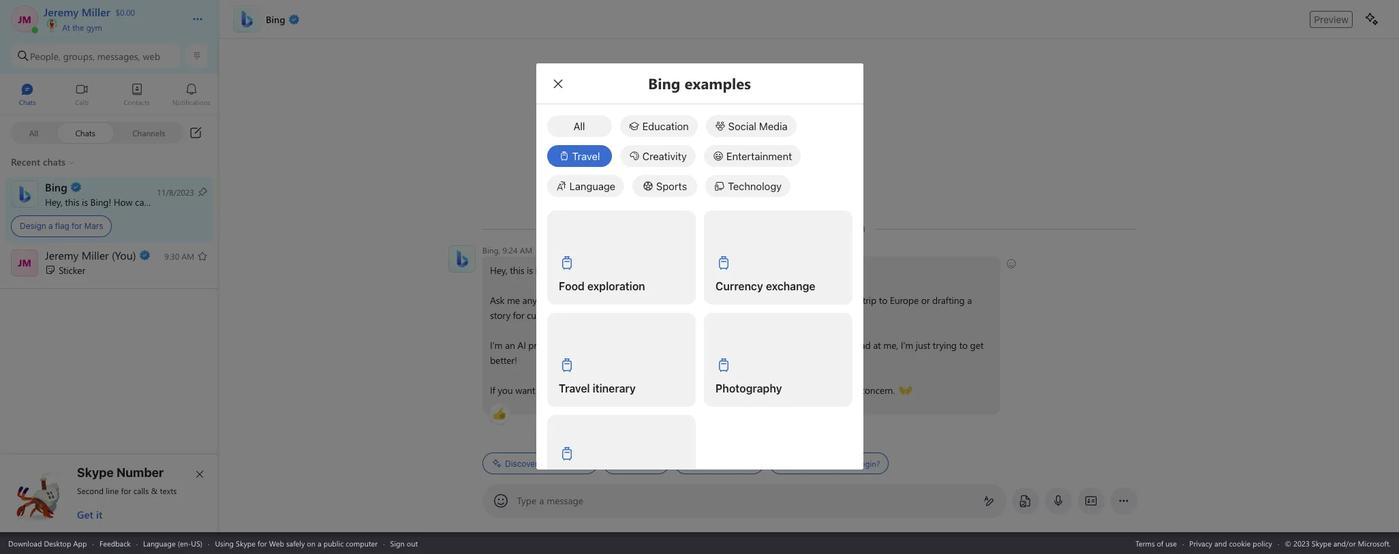 Task type: vqa. For each thing, say whether or not it's contained in the screenshot.
Sign
yes



Task type: describe. For each thing, give the bounding box(es) containing it.
groups, inside ask me any type of question, like finding vegan restaurants in cambridge, itinerary for your trip to europe or drafting a story for curious kids. in groups, remember to mention me with @bing. i'm an ai preview, so i'm still learning. sometimes i might say something weird. don't get mad at me, i'm just trying to get better! if you want to start over, type
[[589, 309, 620, 322]]

language for language
[[570, 180, 616, 192]]

2 want from the left
[[698, 384, 718, 397]]

your
[[842, 294, 860, 307]]

us)
[[191, 538, 203, 548]]

using skype for web safely on a public computer link
[[215, 538, 378, 548]]

hey, for hey, this is bing ! how can i help you today? (smileeyes)
[[490, 264, 507, 277]]

ask
[[490, 294, 504, 307]]

story
[[490, 309, 510, 322]]

today? for hey, this is bing ! how can i help you today? (smileeyes)
[[640, 264, 667, 277]]

how for hey, this is bing ! how can i help you today?
[[114, 195, 133, 208]]

feedback
[[99, 538, 131, 548]]

groups, inside button
[[63, 49, 95, 62]]

policy
[[1253, 538, 1273, 548]]

newtopic
[[611, 384, 650, 397]]

europe
[[890, 294, 919, 307]]

education
[[642, 120, 689, 132]]

travel itinerary
[[559, 382, 636, 394]]

type
[[517, 494, 537, 507]]

might
[[697, 339, 721, 352]]

1 i'm from the left
[[490, 339, 502, 352]]

download desktop app
[[8, 538, 87, 548]]

at the gym
[[60, 22, 102, 33]]

bing's
[[540, 458, 564, 469]]

privacy and cookie policy
[[1190, 538, 1273, 548]]

&
[[151, 485, 158, 496]]

sometimes
[[644, 339, 690, 352]]

discover bing's magic
[[505, 458, 589, 469]]

2 get from the left
[[970, 339, 984, 352]]

people, groups, messages, web button
[[11, 44, 181, 68]]

desktop
[[44, 538, 71, 548]]

texts
[[160, 485, 177, 496]]

for left your
[[828, 294, 839, 307]]

1 vertical spatial of
[[1157, 538, 1164, 548]]

i for hey, this is bing ! how can i help you today? (smileeyes)
[[597, 264, 600, 277]]

social
[[729, 120, 757, 132]]

like
[[610, 294, 624, 307]]

did
[[797, 458, 808, 469]]

help for hey, this is bing ! how can i help you today? (smileeyes)
[[602, 264, 620, 277]]

me left any on the left bottom
[[507, 294, 520, 307]]

an
[[505, 339, 515, 352]]

mars
[[84, 221, 103, 231]]

to left "give"
[[721, 384, 729, 397]]

privacy and cookie policy link
[[1190, 538, 1273, 548]]

download
[[8, 538, 42, 548]]

preview
[[1314, 13, 1349, 25]]

mention
[[678, 309, 713, 322]]

weather?
[[723, 458, 755, 469]]

3 i'm from the left
[[901, 339, 913, 352]]

itinerary inside ask me any type of question, like finding vegan restaurants in cambridge, itinerary for your trip to europe or drafting a story for curious kids. in groups, remember to mention me with @bing. i'm an ai preview, so i'm still learning. sometimes i might say something weird. don't get mad at me, i'm just trying to get better! if you want to start over, type
[[792, 294, 825, 307]]

what's
[[683, 458, 707, 469]]

@bing.
[[750, 309, 779, 322]]

entertainment
[[727, 150, 792, 162]]

you inside ask me any type of question, like finding vegan restaurants in cambridge, itinerary for your trip to europe or drafting a story for curious kids. in groups, remember to mention me with @bing. i'm an ai preview, so i'm still learning. sometimes i might say something weird. don't get mad at me, i'm just trying to get better! if you want to start over, type
[[497, 384, 513, 397]]

better!
[[490, 354, 517, 367]]

magic
[[566, 458, 589, 469]]

me,
[[883, 339, 898, 352]]

tell
[[612, 458, 624, 469]]

for right story
[[513, 309, 524, 322]]

today? for hey, this is bing ! how can i help you today?
[[195, 195, 221, 208]]

this for hey, this is bing ! how can i help you today? (smileeyes)
[[510, 264, 524, 277]]

second line for calls & texts
[[77, 485, 177, 496]]

flag
[[55, 221, 69, 231]]

a inside button
[[639, 458, 643, 469]]

begin?
[[856, 458, 880, 469]]

report
[[825, 384, 851, 397]]

at the gym button
[[44, 19, 179, 33]]

how inside button
[[778, 458, 795, 469]]

design a flag for mars
[[20, 221, 103, 231]]

using skype for web safely on a public computer
[[215, 538, 378, 548]]

a right the report
[[853, 384, 858, 397]]

cambridge,
[[742, 294, 789, 307]]

a right on
[[318, 538, 322, 548]]

still
[[591, 339, 604, 352]]

out
[[407, 538, 418, 548]]

0 horizontal spatial all
[[29, 127, 38, 138]]

any
[[522, 294, 537, 307]]

skype inside skype number element
[[77, 466, 114, 480]]

help for hey, this is bing ! how can i help you today?
[[157, 195, 174, 208]]

line
[[106, 485, 119, 496]]

this for hey, this is bing ! how can i help you today?
[[65, 195, 79, 208]]

exchange
[[766, 280, 815, 292]]

what's the weather?
[[683, 458, 755, 469]]

1 vertical spatial skype
[[236, 538, 256, 548]]

sign out
[[390, 538, 418, 548]]

say
[[724, 339, 737, 352]]

language for language (en-us)
[[143, 538, 176, 548]]

creativity
[[642, 150, 687, 162]]

question,
[[570, 294, 608, 307]]

at
[[62, 22, 70, 33]]

technology
[[728, 180, 782, 192]]

a left flag
[[48, 221, 53, 231]]

kids.
[[559, 309, 577, 322]]

food
[[559, 280, 584, 292]]

1 get from the left
[[836, 339, 850, 352]]

tell me a joke button
[[603, 453, 669, 474]]

curious
[[527, 309, 556, 322]]

preview,
[[528, 339, 561, 352]]

the for at
[[72, 22, 84, 33]]

i inside ask me any type of question, like finding vegan restaurants in cambridge, itinerary for your trip to europe or drafting a story for curious kids. in groups, remember to mention me with @bing. i'm an ai preview, so i'm still learning. sometimes i might say something weird. don't get mad at me, i'm just trying to get better! if you want to start over, type
[[692, 339, 694, 352]]

1 vertical spatial just
[[808, 384, 823, 397]]

language (en-us)
[[143, 538, 203, 548]]

safely
[[286, 538, 305, 548]]

1 horizontal spatial all
[[574, 120, 585, 132]]

the for what's
[[709, 458, 721, 469]]

2 i'm from the left
[[576, 339, 588, 352]]

0 horizontal spatial itinerary
[[592, 382, 636, 394]]

can for hey, this is bing ! how can i help you today? (smileeyes)
[[581, 264, 595, 277]]

restaurants
[[684, 294, 730, 307]]



Task type: locate. For each thing, give the bounding box(es) containing it.
for inside skype number element
[[121, 485, 131, 496]]

for right flag
[[72, 221, 82, 231]]

0 vertical spatial hey,
[[45, 195, 62, 208]]

currency
[[715, 280, 763, 292]]

1 horizontal spatial language
[[570, 180, 616, 192]]

gym
[[86, 22, 102, 33]]

1 horizontal spatial this
[[510, 264, 524, 277]]

1 horizontal spatial want
[[698, 384, 718, 397]]

2 vertical spatial i
[[692, 339, 694, 352]]

0 horizontal spatial hey,
[[45, 195, 62, 208]]

of left use
[[1157, 538, 1164, 548]]

ai
[[517, 339, 526, 352]]

travel
[[572, 150, 600, 162], [559, 382, 590, 394]]

0 vertical spatial just
[[916, 339, 930, 352]]

0 horizontal spatial of
[[560, 294, 568, 307]]

trying
[[933, 339, 957, 352]]

0 vertical spatial is
[[82, 195, 88, 208]]

i inside hey, this is bing ! how can i help you today? (smileeyes)
[[597, 264, 600, 277]]

want
[[515, 384, 535, 397], [698, 384, 718, 397]]

me left with
[[715, 309, 728, 322]]

mad
[[852, 339, 871, 352]]

me inside button
[[626, 458, 637, 469]]

bing up any on the left bottom
[[535, 264, 554, 277]]

concern.
[[860, 384, 895, 397]]

hey, this is bing ! how can i help you today? (smileeyes)
[[490, 263, 716, 277]]

bing,
[[482, 245, 500, 256]]

just
[[916, 339, 930, 352], [808, 384, 823, 397]]

1 horizontal spatial the
[[709, 458, 721, 469]]

don't
[[812, 339, 834, 352]]

want left start
[[515, 384, 535, 397]]

number
[[116, 466, 164, 480]]

0 horizontal spatial i'm
[[490, 339, 502, 352]]

1 vertical spatial groups,
[[589, 309, 620, 322]]

i'm
[[490, 339, 502, 352], [576, 339, 588, 352], [901, 339, 913, 352]]

1 horizontal spatial type
[[591, 384, 609, 397]]

universe
[[824, 458, 854, 469]]

groups, down at the gym
[[63, 49, 95, 62]]

terms
[[1136, 538, 1155, 548]]

skype up second
[[77, 466, 114, 480]]

1 vertical spatial travel
[[559, 382, 590, 394]]

to left start
[[537, 384, 546, 397]]

0 horizontal spatial language
[[143, 538, 176, 548]]

at
[[873, 339, 881, 352]]

today? inside hey, this is bing ! how can i help you today? (smileeyes)
[[640, 264, 667, 277]]

1 vertical spatial hey,
[[490, 264, 507, 277]]

sticker button
[[0, 244, 219, 284]]

food exploration
[[559, 280, 645, 292]]

Type a message text field
[[518, 494, 972, 508]]

0 vertical spatial i
[[152, 195, 154, 208]]

travel for travel itinerary
[[559, 382, 590, 394]]

is for hey, this is bing ! how can i help you today? (smileeyes)
[[527, 264, 533, 277]]

the right 'what's'
[[709, 458, 721, 469]]

want inside ask me any type of question, like finding vegan restaurants in cambridge, itinerary for your trip to europe or drafting a story for curious kids. in groups, remember to mention me with @bing. i'm an ai preview, so i'm still learning. sometimes i might say something weird. don't get mad at me, i'm just trying to get better! if you want to start over, type
[[515, 384, 535, 397]]

0 vertical spatial help
[[157, 195, 174, 208]]

privacy
[[1190, 538, 1213, 548]]

photography
[[715, 382, 782, 394]]

get right trying
[[970, 339, 984, 352]]

feedback,
[[767, 384, 806, 397]]

0 vertical spatial itinerary
[[792, 294, 825, 307]]

the right at at top left
[[72, 22, 84, 33]]

bing
[[90, 195, 109, 208], [535, 264, 554, 277]]

app
[[73, 538, 87, 548]]

0 horizontal spatial i
[[152, 195, 154, 208]]

! for hey, this is bing ! how can i help you today? (smileeyes)
[[554, 264, 557, 277]]

am
[[520, 245, 532, 256]]

cookie
[[1229, 538, 1251, 548]]

0 vertical spatial language
[[570, 180, 616, 192]]

0 horizontal spatial can
[[135, 195, 149, 208]]

1 horizontal spatial today?
[[640, 264, 667, 277]]

how for hey, this is bing ! how can i help you today? (smileeyes)
[[559, 264, 578, 277]]

just inside ask me any type of question, like finding vegan restaurants in cambridge, itinerary for your trip to europe or drafting a story for curious kids. in groups, remember to mention me with @bing. i'm an ai preview, so i'm still learning. sometimes i might say something weird. don't get mad at me, i'm just trying to get better! if you want to start over, type
[[916, 339, 930, 352]]

exploration
[[587, 280, 645, 292]]

i'm right me,
[[901, 339, 913, 352]]

1 vertical spatial help
[[602, 264, 620, 277]]

0 horizontal spatial just
[[808, 384, 823, 397]]

.
[[650, 384, 652, 397]]

2 horizontal spatial i'm
[[901, 339, 913, 352]]

get left 'mad'
[[836, 339, 850, 352]]

give
[[732, 384, 749, 397]]

you
[[177, 195, 192, 208], [622, 264, 638, 277], [497, 384, 513, 397], [681, 384, 696, 397]]

2 horizontal spatial i
[[692, 339, 694, 352]]

1 horizontal spatial just
[[916, 339, 930, 352]]

1 vertical spatial i
[[597, 264, 600, 277]]

0 vertical spatial groups,
[[63, 49, 95, 62]]

0 horizontal spatial groups,
[[63, 49, 95, 62]]

start
[[548, 384, 567, 397]]

ask me any type of question, like finding vegan restaurants in cambridge, itinerary for your trip to europe or drafting a story for curious kids. in groups, remember to mention me with @bing. i'm an ai preview, so i'm still learning. sometimes i might say something weird. don't get mad at me, i'm just trying to get better! if you want to start over, type
[[490, 294, 986, 397]]

bing for hey, this is bing ! how can i help you today? (smileeyes)
[[535, 264, 554, 277]]

tell me a joke
[[612, 458, 660, 469]]

a inside ask me any type of question, like finding vegan restaurants in cambridge, itinerary for your trip to europe or drafting a story for curious kids. in groups, remember to mention me with @bing. i'm an ai preview, so i'm still learning. sometimes i might say something weird. don't get mad at me, i'm just trying to get better! if you want to start over, type
[[967, 294, 972, 307]]

1 vertical spatial today?
[[640, 264, 667, 277]]

0 vertical spatial !
[[109, 195, 111, 208]]

0 vertical spatial how
[[114, 195, 133, 208]]

0 vertical spatial skype
[[77, 466, 114, 480]]

this inside hey, this is bing ! how can i help you today? (smileeyes)
[[510, 264, 524, 277]]

sign out link
[[390, 538, 418, 548]]

this down 9:24 at left top
[[510, 264, 524, 277]]

how left did
[[778, 458, 795, 469]]

1 horizontal spatial help
[[602, 264, 620, 277]]

sign
[[390, 538, 405, 548]]

0 horizontal spatial this
[[65, 195, 79, 208]]

people, groups, messages, web
[[30, 49, 160, 62]]

a left the joke
[[639, 458, 643, 469]]

me right "give"
[[751, 384, 764, 397]]

people,
[[30, 49, 61, 62]]

1 vertical spatial !
[[554, 264, 557, 277]]

in
[[579, 309, 587, 322]]

1 horizontal spatial !
[[554, 264, 557, 277]]

is
[[82, 195, 88, 208], [527, 264, 533, 277]]

0 horizontal spatial bing
[[90, 195, 109, 208]]

hey, down the bing,
[[490, 264, 507, 277]]

for
[[72, 221, 82, 231], [828, 294, 839, 307], [513, 309, 524, 322], [121, 485, 131, 496], [258, 538, 267, 548]]

type up curious
[[539, 294, 557, 307]]

is down the am
[[527, 264, 533, 277]]

1 vertical spatial how
[[559, 264, 578, 277]]

0 horizontal spatial help
[[157, 195, 174, 208]]

1 horizontal spatial groups,
[[589, 309, 620, 322]]

groups, down like in the left of the page
[[589, 309, 620, 322]]

for right line
[[121, 485, 131, 496]]

itinerary down exchange
[[792, 294, 825, 307]]

hey, inside hey, this is bing ! how can i help you today? (smileeyes)
[[490, 264, 507, 277]]

joke
[[645, 458, 660, 469]]

is inside hey, this is bing ! how can i help you today? (smileeyes)
[[527, 264, 533, 277]]

skype number element
[[12, 466, 208, 521]]

public
[[324, 538, 344, 548]]

1 vertical spatial this
[[510, 264, 524, 277]]

this up flag
[[65, 195, 79, 208]]

social media
[[729, 120, 788, 132]]

1 horizontal spatial skype
[[236, 538, 256, 548]]

0 horizontal spatial today?
[[195, 195, 221, 208]]

terms of use
[[1136, 538, 1177, 548]]

skype number
[[77, 466, 164, 480]]

drafting
[[932, 294, 965, 307]]

0 horizontal spatial want
[[515, 384, 535, 397]]

computer
[[346, 538, 378, 548]]

want left "give"
[[698, 384, 718, 397]]

!
[[109, 195, 111, 208], [554, 264, 557, 277]]

hey, this is bing ! how can i help you today?
[[45, 195, 224, 208]]

can inside hey, this is bing ! how can i help you today? (smileeyes)
[[581, 264, 595, 277]]

1 horizontal spatial how
[[559, 264, 578, 277]]

1 horizontal spatial can
[[581, 264, 595, 277]]

what's the weather? button
[[674, 453, 764, 474]]

use
[[1166, 538, 1177, 548]]

help
[[157, 195, 174, 208], [602, 264, 620, 277]]

! inside hey, this is bing ! how can i help you today? (smileeyes)
[[554, 264, 557, 277]]

or
[[921, 294, 930, 307]]

the
[[72, 22, 84, 33], [709, 458, 721, 469], [811, 458, 822, 469]]

is up "mars"
[[82, 195, 88, 208]]

0 vertical spatial can
[[135, 195, 149, 208]]

1 vertical spatial can
[[581, 264, 595, 277]]

a right drafting
[[967, 294, 972, 307]]

how did the universe begin?
[[778, 458, 880, 469]]

! for hey, this is bing ! how can i help you today?
[[109, 195, 111, 208]]

0 vertical spatial travel
[[572, 150, 600, 162]]

1 want from the left
[[515, 384, 535, 397]]

bing for hey, this is bing ! how can i help you today?
[[90, 195, 109, 208]]

0 vertical spatial this
[[65, 195, 79, 208]]

1 vertical spatial language
[[143, 538, 176, 548]]

you inside hey, this is bing ! how can i help you today? (smileeyes)
[[622, 264, 638, 277]]

2 horizontal spatial the
[[811, 458, 822, 469]]

type right over,
[[591, 384, 609, 397]]

bing up "mars"
[[90, 195, 109, 208]]

skype right using
[[236, 538, 256, 548]]

web
[[269, 538, 284, 548]]

0 vertical spatial bing
[[90, 195, 109, 208]]

is for hey, this is bing ! how can i help you today?
[[82, 195, 88, 208]]

and
[[1215, 538, 1227, 548]]

2 horizontal spatial how
[[778, 458, 795, 469]]

if
[[490, 384, 495, 397]]

0 horizontal spatial is
[[82, 195, 88, 208]]

today?
[[195, 195, 221, 208], [640, 264, 667, 277]]

i'm left an
[[490, 339, 502, 352]]

just left the report
[[808, 384, 823, 397]]

2 vertical spatial how
[[778, 458, 795, 469]]

to right trying
[[959, 339, 968, 352]]

travel for travel
[[572, 150, 600, 162]]

help inside hey, this is bing ! how can i help you today? (smileeyes)
[[602, 264, 620, 277]]

if
[[673, 384, 678, 397]]

chats
[[75, 127, 95, 138]]

to right trip
[[879, 294, 887, 307]]

just left trying
[[916, 339, 930, 352]]

to down vegan
[[667, 309, 676, 322]]

1 horizontal spatial bing
[[535, 264, 554, 277]]

it
[[96, 508, 102, 521]]

of inside ask me any type of question, like finding vegan restaurants in cambridge, itinerary for your trip to europe or drafting a story for curious kids. in groups, remember to mention me with @bing. i'm an ai preview, so i'm still learning. sometimes i might say something weird. don't get mad at me, i'm just trying to get better! if you want to start over, type
[[560, 294, 568, 307]]

newtopic . and if you want to give me feedback, just report a concern.
[[611, 384, 897, 397]]

1 vertical spatial type
[[591, 384, 609, 397]]

0 vertical spatial today?
[[195, 195, 221, 208]]

0 vertical spatial type
[[539, 294, 557, 307]]

1 vertical spatial bing
[[535, 264, 554, 277]]

bing inside hey, this is bing ! how can i help you today? (smileeyes)
[[535, 264, 554, 277]]

how up food
[[559, 264, 578, 277]]

(en-
[[178, 538, 191, 548]]

1 horizontal spatial of
[[1157, 538, 1164, 548]]

0 vertical spatial of
[[560, 294, 568, 307]]

feedback link
[[99, 538, 131, 548]]

itinerary
[[792, 294, 825, 307], [592, 382, 636, 394]]

using
[[215, 538, 234, 548]]

itinerary right over,
[[592, 382, 636, 394]]

how inside hey, this is bing ! how can i help you today? (smileeyes)
[[559, 264, 578, 277]]

tab list
[[0, 77, 219, 115]]

1 vertical spatial itinerary
[[592, 382, 636, 394]]

i'm right so
[[576, 339, 588, 352]]

1 horizontal spatial hey,
[[490, 264, 507, 277]]

0 horizontal spatial skype
[[77, 466, 114, 480]]

1 horizontal spatial i'm
[[576, 339, 588, 352]]

1 horizontal spatial itinerary
[[792, 294, 825, 307]]

0 horizontal spatial how
[[114, 195, 133, 208]]

of up kids.
[[560, 294, 568, 307]]

a right the type
[[539, 494, 544, 507]]

1 horizontal spatial i
[[597, 264, 600, 277]]

1 horizontal spatial get
[[970, 339, 984, 352]]

with
[[730, 309, 748, 322]]

can for hey, this is bing ! how can i help you today?
[[135, 195, 149, 208]]

for left web
[[258, 538, 267, 548]]

1 horizontal spatial is
[[527, 264, 533, 277]]

skype
[[77, 466, 114, 480], [236, 538, 256, 548]]

0 horizontal spatial type
[[539, 294, 557, 307]]

i for hey, this is bing ! how can i help you today?
[[152, 195, 154, 208]]

sports
[[656, 180, 687, 192]]

how up "sticker" button
[[114, 195, 133, 208]]

(openhands)
[[899, 383, 950, 396]]

get it
[[77, 508, 102, 521]]

this
[[65, 195, 79, 208], [510, 264, 524, 277]]

me
[[507, 294, 520, 307], [715, 309, 728, 322], [751, 384, 764, 397], [626, 458, 637, 469]]

0 horizontal spatial get
[[836, 339, 850, 352]]

something
[[739, 339, 783, 352]]

0 horizontal spatial !
[[109, 195, 111, 208]]

me right tell
[[626, 458, 637, 469]]

the right did
[[811, 458, 822, 469]]

trip
[[862, 294, 876, 307]]

language (en-us) link
[[143, 538, 203, 548]]

0 horizontal spatial the
[[72, 22, 84, 33]]

1 vertical spatial is
[[527, 264, 533, 277]]

hey, up design a flag for mars on the top of page
[[45, 195, 62, 208]]

hey, for hey, this is bing ! how can i help you today?
[[45, 195, 62, 208]]



